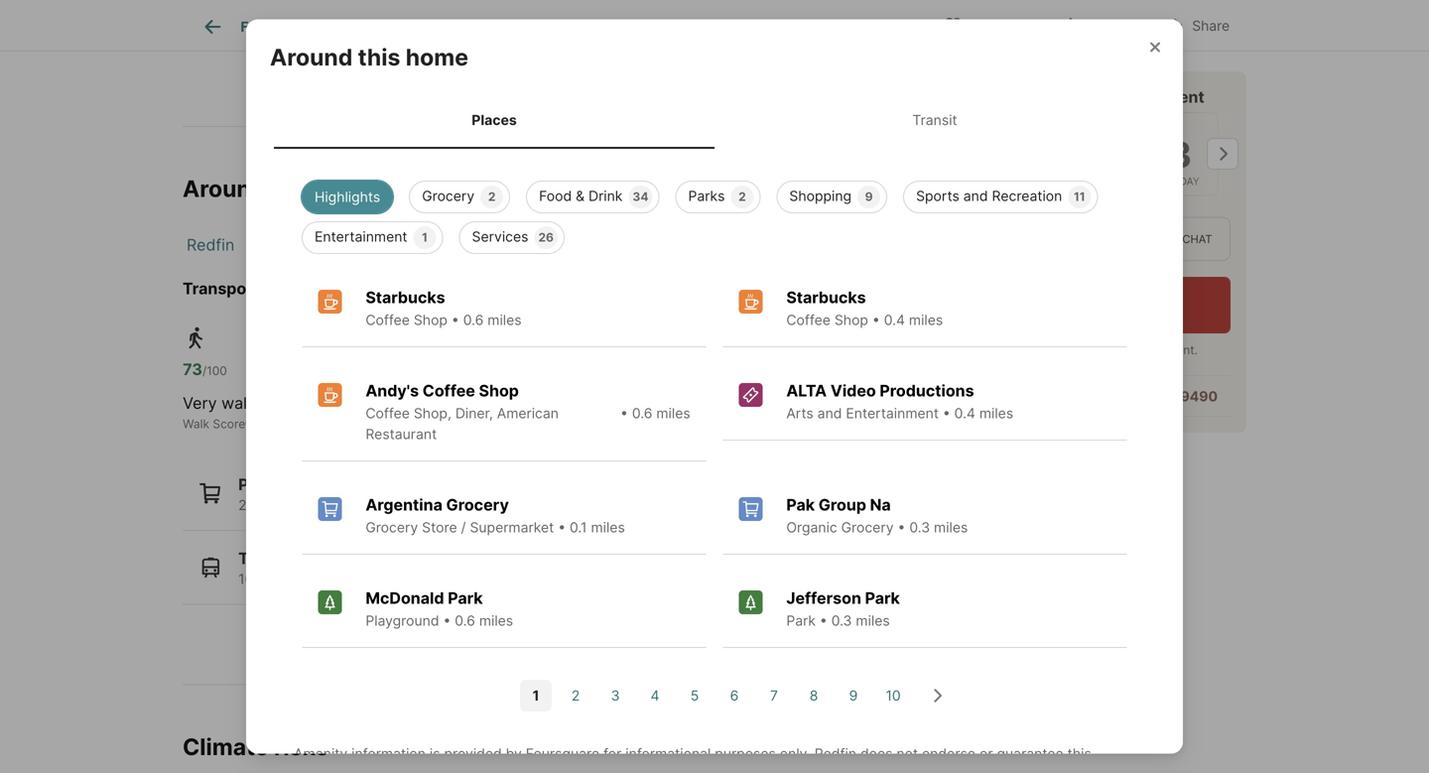 Task type: locate. For each thing, give the bounding box(es) containing it.
places down details in the top left of the page
[[472, 112, 517, 129]]

1 vertical spatial to
[[418, 13, 429, 27]]

1 vertical spatial are
[[307, 13, 325, 27]]

pm
[[1165, 310, 1183, 324]]

coffee down n
[[366, 312, 410, 329]]

around inside dialog
[[270, 43, 353, 71]]

and right the sports
[[964, 188, 988, 204]]

sale & tax history tab
[[531, 3, 682, 51]]

1 horizontal spatial around
[[270, 43, 353, 71]]

0 vertical spatial not
[[328, 13, 347, 27]]

0 vertical spatial be
[[735, 0, 749, 9]]

1 horizontal spatial entertainment
[[846, 405, 939, 422]]

1 horizontal spatial school
[[785, 13, 822, 27]]

1 vertical spatial entertainment
[[846, 405, 939, 422]]

1 vertical spatial 0.3
[[832, 612, 852, 629]]

® inside 'very bikeable bike score ®'
[[617, 417, 625, 431]]

around this home element
[[270, 19, 492, 72]]

be inside guaranteed to be accurate. to verify school enrollment eligibility, contact the school district directly.
[[433, 13, 447, 27]]

tab list inside 'around this home' dialog
[[270, 92, 1159, 149]]

20cw,
[[386, 571, 425, 588]]

places inside tab
[[472, 112, 517, 129]]

around this home down the guaranteed
[[270, 43, 468, 71]]

9 right the shopping
[[865, 190, 873, 204]]

1 horizontal spatial park
[[787, 612, 816, 629]]

0 vertical spatial to
[[720, 0, 732, 9]]

hide button
[[1048, 4, 1140, 45]]

2 up services
[[488, 190, 496, 204]]

0 vertical spatial transit
[[913, 112, 958, 129]]

0 vertical spatial 9
[[865, 190, 873, 204]]

2 horizontal spatial park
[[865, 589, 900, 608]]

2 horizontal spatial score
[[585, 417, 617, 431]]

0 horizontal spatial shop
[[414, 312, 448, 329]]

entertainment down the "productions"
[[846, 405, 939, 422]]

® for walkable
[[245, 417, 253, 431]]

Thursday button
[[964, 111, 1044, 197]]

1 horizontal spatial to
[[720, 0, 732, 9]]

1 vertical spatial 0.4
[[955, 405, 976, 422]]

1 horizontal spatial score
[[418, 417, 450, 431]]

only;
[[867, 0, 894, 9]]

parks
[[688, 188, 725, 204]]

shop up video
[[835, 312, 869, 329]]

® down the walkable
[[245, 417, 253, 431]]

not inside school service boundaries are intended to be used as a reference only; they may change and are not
[[328, 13, 347, 27]]

91106
[[551, 235, 595, 255]]

1 horizontal spatial starbucks
[[787, 288, 866, 307]]

2 horizontal spatial transit
[[913, 112, 958, 129]]

and right change
[[283, 13, 304, 27]]

sale & tax history
[[550, 18, 664, 35]]

list box
[[286, 173, 1144, 254]]

park inside "mcdonald park playground • 0.6 miles"
[[448, 589, 483, 608]]

food
[[539, 188, 572, 204]]

grocery down "na"
[[841, 519, 894, 536]]

starbucks down the los
[[366, 288, 445, 307]]

are right change
[[307, 13, 325, 27]]

very up walk
[[183, 394, 217, 413]]

0 vertical spatial climate
[[792, 18, 841, 35]]

1 vertical spatial 1
[[533, 687, 539, 704]]

supermarket
[[470, 519, 554, 536]]

climate inside tab
[[792, 18, 841, 35]]

very walkable walk score ®
[[183, 394, 288, 431]]

(626) 486-9490 link
[[1105, 388, 1218, 405]]

1 horizontal spatial climate
[[792, 18, 841, 35]]

very inside very walkable walk score ®
[[183, 394, 217, 413]]

transit inside transit 10, 180, 187, 20, 20cc, 20cw, 40, 662, 686
[[238, 549, 293, 568]]

1 vertical spatial &
[[576, 188, 585, 204]]

pak
[[787, 495, 815, 515]]

20cc,
[[346, 571, 382, 588]]

2 starbucks from the left
[[787, 288, 866, 307]]

0 horizontal spatial starbucks
[[366, 288, 445, 307]]

property details
[[409, 18, 513, 35]]

10 button
[[878, 680, 909, 712]]

0 horizontal spatial score
[[213, 417, 245, 431]]

• right organic
[[898, 519, 906, 536]]

2 left the groceries,
[[238, 497, 247, 514]]

2 horizontal spatial home
[[1004, 343, 1036, 358]]

1 right the los
[[422, 230, 428, 245]]

shop up diner,
[[479, 381, 519, 401]]

0 horizontal spatial places
[[238, 475, 290, 494]]

around
[[270, 43, 353, 71], [183, 175, 265, 203]]

score inside the good transit transit score ®
[[418, 417, 450, 431]]

score down transit at the bottom of page
[[418, 417, 450, 431]]

& inside tab
[[582, 18, 591, 35]]

places up the groceries,
[[238, 475, 290, 494]]

very up bike
[[558, 394, 592, 413]]

tab list containing places
[[270, 92, 1159, 149]]

9 button
[[838, 680, 870, 712]]

next available: today at 6:00 pm
[[1000, 310, 1183, 324]]

• up video
[[872, 312, 880, 329]]

tour left via
[[1091, 232, 1122, 246]]

11
[[1074, 190, 1086, 204]]

schools
[[701, 18, 755, 35]]

to right the guaranteed
[[418, 13, 429, 27]]

6:00
[[1136, 310, 1161, 324]]

® down transit at the bottom of page
[[450, 417, 458, 431]]

3 ® from the left
[[617, 417, 625, 431]]

around down the overview
[[270, 43, 353, 71]]

transportation near 516 n chester ave
[[183, 279, 484, 298]]

transit up the sports
[[913, 112, 958, 129]]

tour for tour via video chat
[[1091, 232, 1122, 246]]

around this home up california link
[[183, 175, 381, 203]]

0.6 inside "mcdonald park playground • 0.6 miles"
[[455, 612, 475, 629]]

® for transit
[[450, 417, 458, 431]]

grocery up los angeles county
[[422, 188, 475, 204]]

1 horizontal spatial ®
[[450, 417, 458, 431]]

transit inside tab
[[913, 112, 958, 129]]

home up the los
[[318, 175, 381, 203]]

foursquare
[[526, 745, 600, 762]]

with up thursday button
[[991, 87, 1025, 107]]

tab list containing feed
[[183, 0, 876, 51]]

516
[[341, 279, 370, 298]]

8 button
[[798, 680, 830, 712]]

2 vertical spatial tour
[[952, 343, 977, 358]]

0 horizontal spatial not
[[328, 13, 347, 27]]

2 vertical spatial home
[[1004, 343, 1036, 358]]

home down the next
[[1004, 343, 1036, 358]]

and right arts
[[818, 405, 842, 422]]

0 horizontal spatial around
[[183, 175, 265, 203]]

coffee for starbucks coffee shop • 0.6 miles
[[366, 312, 410, 329]]

share
[[1192, 17, 1230, 34]]

0 vertical spatial tour
[[952, 87, 987, 107]]

0 vertical spatial around this home
[[270, 43, 468, 71]]

service
[[535, 0, 576, 9]]

0.6 down ave at the left top
[[463, 312, 484, 329]]

tour up thursday button
[[952, 87, 987, 107]]

2 ® from the left
[[450, 417, 458, 431]]

home down property
[[406, 43, 468, 71]]

0.4 up the "productions"
[[884, 312, 905, 329]]

to inside school service boundaries are intended to be used as a reference only; they may change and are not
[[720, 0, 732, 9]]

alta video productions arts and entertainment • 0.4 miles
[[787, 381, 1014, 422]]

1 horizontal spatial very
[[558, 394, 592, 413]]

video
[[831, 381, 876, 401]]

0.1
[[570, 519, 587, 536]]

1 horizontal spatial 1
[[533, 687, 539, 704]]

0 horizontal spatial very
[[183, 394, 217, 413]]

this left the highlights in the left top of the page
[[271, 175, 313, 203]]

1 horizontal spatial their
[[775, 766, 805, 773]]

transit up the 180,
[[238, 549, 293, 568]]

redfin down next available: today at 6:00 pm
[[1077, 343, 1113, 358]]

transit for transit
[[913, 112, 958, 129]]

sports and recreation
[[916, 188, 1062, 204]]

a up thursday button
[[1029, 87, 1038, 107]]

coffee inside starbucks coffee shop • 0.4 miles
[[787, 312, 831, 329]]

coffee for starbucks coffee shop • 0.4 miles
[[787, 312, 831, 329]]

miles inside argentina grocery grocery store / supermarket • 0.1 miles
[[591, 519, 625, 536]]

0 vertical spatial &
[[582, 18, 591, 35]]

& inside list box
[[576, 188, 585, 204]]

amenity
[[294, 745, 348, 762]]

0 horizontal spatial ®
[[245, 417, 253, 431]]

0 vertical spatial tab list
[[183, 0, 876, 51]]

park right jefferson
[[865, 589, 900, 608]]

1 very from the left
[[183, 394, 217, 413]]

entertainment inside list box
[[315, 228, 408, 245]]

be up contact
[[735, 0, 749, 9]]

® inside the good transit transit score ®
[[450, 417, 458, 431]]

0.6 for mcdonald park
[[455, 612, 475, 629]]

0 vertical spatial entertainment
[[315, 228, 408, 245]]

option
[[952, 217, 1078, 261]]

park down the 662,
[[448, 589, 483, 608]]

and down information at the bottom left of the page
[[376, 766, 401, 773]]

school down as
[[785, 13, 822, 27]]

via
[[1125, 232, 1143, 246]]

very for very bikeable
[[558, 394, 592, 413]]

places tab
[[274, 96, 715, 145]]

be left "accurate."
[[433, 13, 447, 27]]

2 vertical spatial 0.6
[[455, 612, 475, 629]]

tax
[[595, 18, 615, 35]]

1 left "2" button
[[533, 687, 539, 704]]

tour for tour with a redfin premier agent
[[952, 87, 987, 107]]

tab list
[[183, 0, 876, 51], [270, 92, 1159, 149]]

or
[[980, 745, 993, 762]]

coffee up the alta
[[787, 312, 831, 329]]

amenities.
[[861, 766, 928, 773]]

tour inside list box
[[1091, 232, 1122, 246]]

list box containing grocery
[[286, 173, 1144, 254]]

1 vertical spatial with
[[1039, 343, 1063, 358]]

coffee inside starbucks coffee shop • 0.6 miles
[[366, 312, 410, 329]]

climate down reference
[[792, 18, 841, 35]]

1 vertical spatial tab list
[[270, 92, 1159, 149]]

tour
[[952, 87, 987, 107], [1091, 232, 1122, 246], [952, 343, 977, 358]]

tour for tour this home with a redfin premier agent.
[[952, 343, 977, 358]]

1 horizontal spatial 0.3
[[910, 519, 930, 536]]

0.6 down the 662,
[[455, 612, 475, 629]]

® down the bikeable
[[617, 417, 625, 431]]

2
[[488, 190, 496, 204], [739, 190, 746, 204], [238, 497, 247, 514], [423, 497, 432, 514], [572, 687, 580, 704]]

1 vertical spatial climate
[[183, 733, 269, 761]]

a right as
[[800, 0, 806, 9]]

0 vertical spatial are
[[646, 0, 664, 9]]

1 horizontal spatial home
[[406, 43, 468, 71]]

friday
[[1059, 175, 1094, 188]]

los angeles county
[[369, 235, 519, 255]]

not left the guaranteed
[[328, 13, 347, 27]]

jefferson
[[787, 589, 862, 608]]

to up contact
[[720, 0, 732, 9]]

0 vertical spatial places
[[472, 112, 517, 129]]

overview tab
[[292, 3, 390, 51]]

grocery down restaurants,
[[366, 519, 418, 536]]

not
[[328, 13, 347, 27], [897, 745, 918, 762]]

0 horizontal spatial 9
[[849, 687, 858, 704]]

2 vertical spatial transit
[[238, 549, 293, 568]]

0 horizontal spatial 0.3
[[832, 612, 852, 629]]

score
[[213, 417, 245, 431], [418, 417, 450, 431], [585, 417, 617, 431]]

shop for starbucks coffee shop • 0.6 miles
[[414, 312, 448, 329]]

0 horizontal spatial 1
[[422, 230, 428, 245]]

1 vertical spatial 9
[[849, 687, 858, 704]]

0 horizontal spatial with
[[991, 87, 1025, 107]]

with down available:
[[1039, 343, 1063, 358]]

starbucks coffee shop • 0.6 miles
[[366, 288, 522, 329]]

feed
[[241, 18, 274, 35]]

around this home
[[270, 43, 468, 71], [183, 175, 381, 203]]

for down purposes
[[752, 766, 771, 773]]

0 horizontal spatial school
[[558, 13, 595, 27]]

transit inside the good transit transit score ®
[[376, 417, 415, 431]]

their down only.
[[775, 766, 805, 773]]

0 horizontal spatial entertainment
[[315, 228, 408, 245]]

park for mcdonald park
[[448, 589, 483, 608]]

angeles
[[400, 235, 460, 255]]

score right walk
[[213, 417, 245, 431]]

list box inside 'around this home' dialog
[[286, 173, 1144, 254]]

school down service in the top left of the page
[[558, 13, 595, 27]]

• inside jefferson park park • 0.3 miles
[[820, 612, 828, 629]]

agent.
[[1163, 343, 1198, 358]]

• down 40,
[[443, 612, 451, 629]]

0.4 down the "productions"
[[955, 405, 976, 422]]

this right guarantee
[[1068, 745, 1092, 762]]

premier left agent
[[1096, 87, 1156, 107]]

1 horizontal spatial shop
[[479, 381, 519, 401]]

1 vertical spatial tour
[[1091, 232, 1122, 246]]

redfin up friday button
[[1042, 87, 1092, 107]]

0 horizontal spatial park
[[448, 589, 483, 608]]

score right bike
[[585, 417, 617, 431]]

1 vertical spatial be
[[433, 13, 447, 27]]

• inside starbucks coffee shop • 0.4 miles
[[872, 312, 880, 329]]

2 very from the left
[[558, 394, 592, 413]]

5 button
[[679, 680, 711, 712]]

walkable
[[221, 394, 288, 413]]

• right bike
[[620, 405, 628, 422]]

none button containing 23
[[1139, 112, 1219, 196]]

0.3
[[910, 519, 930, 536], [832, 612, 852, 629]]

1 vertical spatial not
[[897, 745, 918, 762]]

coffee up shop,
[[423, 381, 475, 401]]

1 score from the left
[[213, 417, 245, 431]]

9 right 8
[[849, 687, 858, 704]]

transit tab
[[715, 96, 1155, 145]]

not up amenities.
[[897, 745, 918, 762]]

2 inside button
[[572, 687, 580, 704]]

34
[[633, 190, 649, 204]]

transit down good
[[376, 417, 415, 431]]

to
[[720, 0, 732, 9], [418, 13, 429, 27]]

is
[[430, 745, 440, 762]]

climate left risks
[[183, 733, 269, 761]]

starbucks inside starbucks coffee shop • 0.4 miles
[[787, 288, 866, 307]]

0 horizontal spatial transit
[[238, 549, 293, 568]]

0 vertical spatial around
[[270, 43, 353, 71]]

0 vertical spatial home
[[406, 43, 468, 71]]

0 horizontal spatial climate
[[183, 733, 269, 761]]

information,
[[294, 766, 372, 773]]

2 horizontal spatial shop
[[835, 312, 869, 329]]

26
[[538, 230, 554, 245]]

1 horizontal spatial transit
[[376, 417, 415, 431]]

andy's
[[366, 381, 419, 401]]

premier down at
[[1116, 343, 1159, 358]]

score inside 'very bikeable bike score ®'
[[585, 417, 617, 431]]

reference
[[810, 0, 864, 9]]

around this home dialog
[[246, 19, 1183, 773]]

2 right 1 button
[[572, 687, 580, 704]]

1 vertical spatial 0.6
[[632, 405, 653, 422]]

0 horizontal spatial be
[[433, 13, 447, 27]]

are up history
[[646, 0, 664, 9]]

redfin link
[[187, 235, 235, 255]]

1 ® from the left
[[245, 417, 253, 431]]

places inside places 2 groceries, 32 restaurants, 2 parks
[[238, 475, 290, 494]]

score inside very walkable walk score ®
[[213, 417, 245, 431]]

1 starbucks from the left
[[366, 288, 445, 307]]

and inside list box
[[964, 188, 988, 204]]

1 horizontal spatial 9
[[865, 190, 873, 204]]

climate
[[792, 18, 841, 35], [183, 733, 269, 761]]

3 score from the left
[[585, 417, 617, 431]]

schools tab
[[682, 3, 773, 51]]

very inside 'very bikeable bike score ®'
[[558, 394, 592, 413]]

starbucks for starbucks coffee shop • 0.6 miles
[[366, 288, 445, 307]]

1 horizontal spatial 0.4
[[955, 405, 976, 422]]

coffee down andy's
[[366, 405, 410, 422]]

home inside dialog
[[406, 43, 468, 71]]

intended
[[667, 0, 717, 9]]

entertainment inside alta video productions arts and entertainment • 0.4 miles
[[846, 405, 939, 422]]

redfin up desired
[[815, 745, 857, 762]]

park down jefferson
[[787, 612, 816, 629]]

recreation
[[992, 188, 1062, 204]]

transit
[[421, 394, 469, 413]]

0 vertical spatial with
[[991, 87, 1025, 107]]

shop inside starbucks coffee shop • 0.4 miles
[[835, 312, 869, 329]]

• down jefferson
[[820, 612, 828, 629]]

property
[[409, 18, 466, 35]]

starbucks up the alta
[[787, 288, 866, 307]]

not inside amenity information is provided by foursquare for informational purposes only. redfin does not endorse or guarantee this information, and recommends buyers conduct their own investigation for their desired amenities.
[[897, 745, 918, 762]]

• inside "mcdonald park playground • 0.6 miles"
[[443, 612, 451, 629]]

drink
[[589, 188, 623, 204]]

coffee for andy's coffee shop
[[423, 381, 475, 401]]

1 vertical spatial transit
[[376, 417, 415, 431]]

• down the "productions"
[[943, 405, 951, 422]]

2 their from the left
[[775, 766, 805, 773]]

& left tax
[[582, 18, 591, 35]]

today
[[1085, 310, 1119, 324]]

1 inside list box
[[422, 230, 428, 245]]

starbucks
[[366, 288, 445, 307], [787, 288, 866, 307]]

• left the 0.1
[[558, 519, 566, 536]]

their left own
[[600, 766, 630, 773]]

mcdonald
[[366, 589, 444, 608]]

jefferson park park • 0.3 miles
[[787, 589, 900, 629]]

tour up ask
[[952, 343, 977, 358]]

40,
[[429, 571, 450, 588]]

chat
[[1183, 232, 1213, 246]]

10,
[[238, 571, 257, 588]]

• down ave at the left top
[[452, 312, 459, 329]]

® inside very walkable walk score ®
[[245, 417, 253, 431]]

0 horizontal spatial to
[[418, 13, 429, 27]]

recommends
[[404, 766, 490, 773]]

0 vertical spatial 0.4
[[884, 312, 905, 329]]

used
[[753, 0, 780, 9]]

very
[[183, 394, 217, 413], [558, 394, 592, 413]]

0 horizontal spatial are
[[307, 13, 325, 27]]

1 inside button
[[533, 687, 539, 704]]

None button
[[1139, 112, 1219, 196]]

own
[[634, 766, 661, 773]]

enrollment
[[599, 13, 658, 27]]

starbucks inside starbucks coffee shop • 0.6 miles
[[366, 288, 445, 307]]

history
[[619, 18, 664, 35]]

0 vertical spatial 0.6
[[463, 312, 484, 329]]

a right ask
[[1001, 388, 1009, 405]]

1 vertical spatial home
[[318, 175, 381, 203]]

coffee inside coffee shop, diner, american restaurant
[[366, 405, 410, 422]]

1 horizontal spatial for
[[752, 766, 771, 773]]

2 score from the left
[[418, 417, 450, 431]]

for right foursquare
[[604, 745, 622, 762]]

0 horizontal spatial their
[[600, 766, 630, 773]]

transit for transit 10, 180, 187, 20, 20cc, 20cw, 40, 662, 686
[[238, 549, 293, 568]]

1 horizontal spatial be
[[735, 0, 749, 9]]

0.4
[[884, 312, 905, 329], [955, 405, 976, 422]]

entertainment down the highlights in the left top of the page
[[315, 228, 408, 245]]

1 horizontal spatial places
[[472, 112, 517, 129]]

park
[[448, 589, 483, 608], [865, 589, 900, 608], [787, 612, 816, 629]]

& for food
[[576, 188, 585, 204]]

shop down chester
[[414, 312, 448, 329]]

0 horizontal spatial 0.4
[[884, 312, 905, 329]]

1 horizontal spatial not
[[897, 745, 918, 762]]

0.6 inside starbucks coffee shop • 0.6 miles
[[463, 312, 484, 329]]

& right food
[[576, 188, 585, 204]]

shop for starbucks coffee shop • 0.4 miles
[[835, 312, 869, 329]]

1 vertical spatial places
[[238, 475, 290, 494]]

0 vertical spatial for
[[604, 745, 622, 762]]

shop inside starbucks coffee shop • 0.6 miles
[[414, 312, 448, 329]]

•
[[452, 312, 459, 329], [872, 312, 880, 329], [620, 405, 628, 422], [943, 405, 951, 422], [558, 519, 566, 536], [898, 519, 906, 536], [443, 612, 451, 629], [820, 612, 828, 629]]

diner,
[[455, 405, 493, 422]]

0.6 right bike
[[632, 405, 653, 422]]

tour via video chat list box
[[952, 217, 1231, 261]]

this
[[358, 43, 400, 71], [271, 175, 313, 203], [980, 343, 1001, 358], [1068, 745, 1092, 762]]

0 vertical spatial 1
[[422, 230, 428, 245]]



Task type: vqa. For each thing, say whether or not it's contained in the screenshot.
racist
no



Task type: describe. For each thing, give the bounding box(es) containing it.
good transit transit score ®
[[376, 394, 469, 431]]

details
[[470, 18, 513, 35]]

1 vertical spatial around this home
[[183, 175, 381, 203]]

• inside alta video productions arts and entertainment • 0.4 miles
[[943, 405, 951, 422]]

na
[[870, 495, 891, 515]]

property details tab
[[390, 3, 531, 51]]

9 inside list box
[[865, 190, 873, 204]]

favorite button
[[927, 4, 1040, 45]]

at
[[1122, 310, 1133, 324]]

food & drink 34
[[539, 188, 649, 204]]

transit 10, 180, 187, 20, 20cc, 20cw, 40, 662, 686
[[238, 549, 513, 588]]

redfin up transportation
[[187, 235, 235, 255]]

shop for andy's coffee shop
[[479, 381, 519, 401]]

contact
[[717, 13, 760, 27]]

miles inside alta video productions arts and entertainment • 0.4 miles
[[980, 405, 1014, 422]]

question
[[1012, 388, 1072, 405]]

0 horizontal spatial home
[[318, 175, 381, 203]]

coffee shop, diner, american restaurant
[[366, 405, 559, 443]]

1 vertical spatial for
[[752, 766, 771, 773]]

a down available:
[[1067, 343, 1073, 358]]

only.
[[780, 745, 811, 762]]

guaranteed
[[350, 13, 415, 27]]

Friday button
[[1052, 112, 1131, 196]]

playground
[[366, 612, 439, 629]]

redfin inside amenity information is provided by foursquare for informational purposes only. redfin does not endorse or guarantee this information, and recommends buyers conduct their own investigation for their desired amenities.
[[815, 745, 857, 762]]

arts
[[787, 405, 814, 422]]

organic
[[787, 519, 838, 536]]

(626)
[[1105, 388, 1143, 405]]

this inside amenity information is provided by foursquare for informational purposes only. redfin does not endorse or guarantee this information, and recommends buyers conduct their own investigation for their desired amenities.
[[1068, 745, 1092, 762]]

2 school from the left
[[785, 13, 822, 27]]

be inside school service boundaries are intended to be used as a reference only; they may change and are not
[[735, 0, 749, 9]]

transportation
[[183, 279, 299, 298]]

0.6 for starbucks
[[463, 312, 484, 329]]

187,
[[292, 571, 317, 588]]

1 horizontal spatial with
[[1039, 343, 1063, 358]]

around this home inside dialog
[[270, 43, 468, 71]]

sports
[[916, 188, 960, 204]]

(626) 486-9490
[[1105, 388, 1218, 405]]

restaurants,
[[341, 497, 420, 514]]

• inside pak group na organic grocery • 0.3 miles
[[898, 519, 906, 536]]

county
[[465, 235, 519, 255]]

groceries,
[[251, 497, 316, 514]]

1 vertical spatial premier
[[1116, 343, 1159, 358]]

5
[[691, 687, 699, 704]]

1 horizontal spatial are
[[646, 0, 664, 9]]

2 right parks
[[739, 190, 746, 204]]

1 their from the left
[[600, 766, 630, 773]]

2 up the store
[[423, 497, 432, 514]]

climate tab
[[773, 3, 860, 51]]

4
[[651, 687, 660, 704]]

/
[[461, 519, 466, 536]]

agent
[[1160, 87, 1205, 107]]

0.3 inside jefferson park park • 0.3 miles
[[832, 612, 852, 629]]

0.3 inside pak group na organic grocery • 0.3 miles
[[910, 519, 930, 536]]

miles inside jefferson park park • 0.3 miles
[[856, 612, 890, 629]]

/100
[[202, 364, 227, 378]]

amenity information is provided by foursquare for informational purposes only. redfin does not endorse or guarantee this information, and recommends buyers conduct their own investigation for their desired amenities.
[[294, 745, 1092, 773]]

ask a question link
[[971, 388, 1072, 405]]

shop,
[[414, 405, 452, 422]]

® for bikeable
[[617, 417, 625, 431]]

20,
[[321, 571, 342, 588]]

alta
[[787, 381, 827, 401]]

32
[[320, 497, 337, 514]]

near
[[303, 279, 338, 298]]

next image
[[1207, 138, 1239, 170]]

& for sale
[[582, 18, 591, 35]]

2 button
[[560, 680, 592, 712]]

score for transit
[[418, 417, 450, 431]]

climate for climate risks
[[183, 733, 269, 761]]

to
[[506, 13, 520, 27]]

0 vertical spatial premier
[[1096, 87, 1156, 107]]

0.4 inside starbucks coffee shop • 0.4 miles
[[884, 312, 905, 329]]

8
[[810, 687, 818, 704]]

park for jefferson park
[[865, 589, 900, 608]]

6
[[730, 687, 739, 704]]

miles inside starbucks coffee shop • 0.4 miles
[[909, 312, 943, 329]]

miles inside starbucks coffee shop • 0.6 miles
[[488, 312, 522, 329]]

informational
[[626, 745, 711, 762]]

grocery up /
[[446, 495, 509, 515]]

the
[[763, 13, 782, 27]]

bike
[[558, 417, 582, 431]]

1 school from the left
[[558, 13, 595, 27]]

9 inside button
[[849, 687, 858, 704]]

grocery inside pak group na organic grocery • 0.3 miles
[[841, 519, 894, 536]]

starbucks coffee shop • 0.4 miles
[[787, 288, 943, 329]]

california link
[[266, 235, 337, 255]]

9490
[[1181, 388, 1218, 405]]

climate for climate
[[792, 18, 841, 35]]

miles inside pak group na organic grocery • 0.3 miles
[[934, 519, 968, 536]]

and inside alta video productions arts and entertainment • 0.4 miles
[[818, 405, 842, 422]]

0.4 inside alta video productions arts and entertainment • 0.4 miles
[[955, 405, 976, 422]]

andy's coffee shop
[[366, 381, 519, 401]]

score for bikeable
[[585, 417, 617, 431]]

and inside amenity information is provided by foursquare for informational purposes only. redfin does not endorse or guarantee this information, and recommends buyers conduct their own investigation for their desired amenities.
[[376, 766, 401, 773]]

very for very walkable
[[183, 394, 217, 413]]

91106 link
[[551, 235, 595, 255]]

directly.
[[183, 30, 227, 45]]

3 button
[[600, 680, 631, 712]]

0 horizontal spatial for
[[604, 745, 622, 762]]

they
[[183, 13, 208, 27]]

services
[[472, 228, 529, 245]]

miles inside "mcdonald park playground • 0.6 miles"
[[479, 612, 513, 629]]

score for walkable
[[213, 417, 245, 431]]

this down the guaranteed
[[358, 43, 400, 71]]

feed link
[[201, 15, 274, 39]]

desired
[[808, 766, 857, 773]]

this down the next
[[980, 343, 1001, 358]]

shopping
[[790, 188, 852, 204]]

23 saturday
[[1146, 133, 1200, 188]]

places for places
[[472, 112, 517, 129]]

10
[[886, 687, 901, 704]]

• inside starbucks coffee shop • 0.6 miles
[[452, 312, 459, 329]]

provided
[[444, 745, 502, 762]]

pak group na organic grocery • 0.3 miles
[[787, 495, 968, 536]]

486-
[[1146, 388, 1181, 405]]

a inside school service boundaries are intended to be used as a reference only; they may change and are not
[[800, 0, 806, 9]]

sale
[[550, 18, 578, 35]]

eligibility,
[[661, 13, 714, 27]]

• inside argentina grocery grocery store / supermarket • 0.1 miles
[[558, 519, 566, 536]]

risks
[[274, 733, 328, 761]]

by
[[506, 745, 522, 762]]

buyers
[[494, 766, 538, 773]]

1 vertical spatial around
[[183, 175, 265, 203]]

starbucks for starbucks coffee shop • 0.4 miles
[[787, 288, 866, 307]]

ave
[[455, 279, 484, 298]]

n
[[373, 279, 385, 298]]

23
[[1146, 133, 1192, 176]]

places for places 2 groceries, 32 restaurants, 2 parks
[[238, 475, 290, 494]]

and inside school service boundaries are intended to be used as a reference only; they may change and are not
[[283, 13, 304, 27]]

grocery inside list box
[[422, 188, 475, 204]]

to inside guaranteed to be accurate. to verify school enrollment eligibility, contact the school district directly.
[[418, 13, 429, 27]]

change
[[238, 13, 279, 27]]

restaurant
[[366, 426, 437, 443]]

verify
[[523, 13, 555, 27]]

7
[[770, 687, 778, 704]]

mcdonald park playground • 0.6 miles
[[366, 589, 513, 629]]



